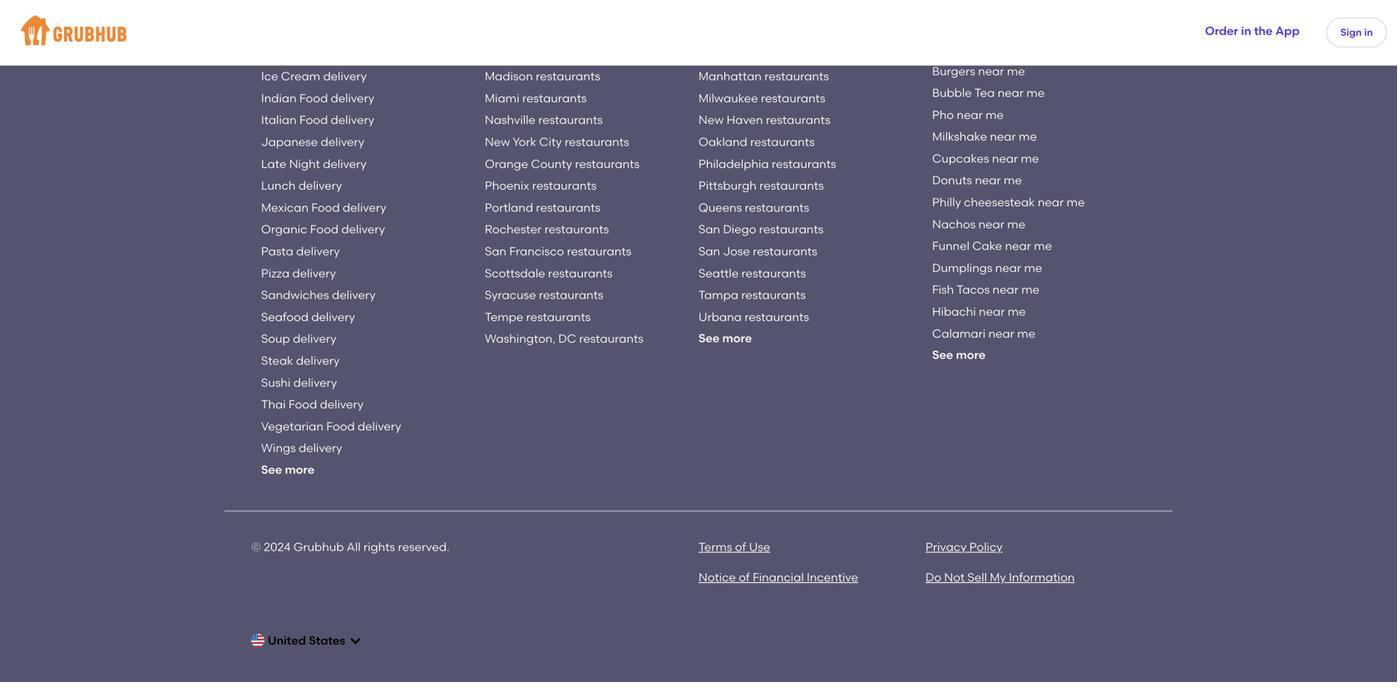 Task type: describe. For each thing, give the bounding box(es) containing it.
restaurants down pittsburgh restaurants link
[[745, 200, 809, 214]]

near down dumplings near me link
[[993, 283, 1019, 297]]

washington, dc restaurants link
[[485, 328, 644, 350]]

miami restaurants link
[[485, 87, 587, 109]]

manhattan restaurants miami restaurants
[[485, 69, 829, 105]]

information
[[1009, 570, 1075, 584]]

near right tea
[[998, 86, 1024, 100]]

terms
[[699, 540, 732, 554]]

fish tacos near me link
[[932, 279, 1040, 301]]

food down thai food delivery link
[[326, 419, 355, 433]]

lunch delivery link
[[261, 175, 342, 197]]

delivery down sandwiches delivery link
[[311, 310, 355, 324]]

cheesesteak
[[964, 195, 1035, 209]]

terms of use link
[[699, 540, 770, 554]]

food up japanese delivery link
[[299, 113, 328, 127]]

do not sell my information link
[[926, 570, 1075, 584]]

sushi delivery link
[[261, 372, 337, 393]]

restaurants up philadelphia restaurants link
[[750, 135, 815, 149]]

near down "fish tacos near me" link
[[979, 304, 1005, 319]]

food down mexican food delivery link at the top left of page
[[310, 222, 339, 236]]

steak delivery link
[[261, 350, 340, 372]]

rochester
[[485, 222, 542, 236]]

delivery down soup delivery link
[[296, 353, 340, 368]]

not
[[944, 570, 965, 584]]

app
[[1276, 24, 1300, 38]]

funnel cake near me link
[[932, 235, 1052, 257]]

tampa restaurants tempe restaurants
[[485, 288, 806, 324]]

financial
[[753, 570, 804, 584]]

delivery down italian food delivery link
[[321, 135, 364, 149]]

miami
[[485, 91, 520, 105]]

vegetarian
[[261, 419, 324, 433]]

washington,
[[485, 332, 556, 346]]

main navigation navigation
[[0, 0, 1397, 65]]

restaurants down los angeles restaurants link
[[765, 69, 829, 83]]

restaurants up urbana restaurants link
[[741, 288, 806, 302]]

restaurants up new haven restaurants link
[[761, 91, 826, 105]]

late
[[261, 157, 286, 171]]

sandwiches delivery link
[[261, 284, 376, 306]]

cream
[[281, 69, 320, 83]]

near up funnel cake near me link
[[979, 217, 1005, 231]]

angeles
[[720, 47, 766, 61]]

philly cheesesteak near me link
[[932, 191, 1085, 213]]

food up the "ice cream delivery" link
[[308, 47, 336, 61]]

vegas
[[507, 47, 542, 61]]

1 horizontal spatial more
[[722, 331, 752, 345]]

cake
[[973, 239, 1002, 253]]

new haven restaurants new york city restaurants
[[485, 113, 831, 149]]

francisco
[[509, 244, 564, 258]]

wings
[[261, 441, 296, 455]]

2 horizontal spatial see more link
[[932, 344, 986, 369]]

italian food delivery link
[[261, 109, 374, 131]]

privacy policy link
[[926, 540, 1003, 554]]

thai
[[261, 397, 286, 411]]

of for terms
[[735, 540, 746, 554]]

mexican food delivery link
[[261, 197, 386, 218]]

delivery down seafood delivery link
[[293, 332, 337, 346]]

sign in button
[[1327, 17, 1387, 47]]

delivery down thai food delivery link
[[358, 419, 401, 433]]

notice of financial incentive
[[699, 570, 858, 584]]

near right cheesesteak
[[1038, 195, 1064, 209]]

lunch
[[261, 178, 296, 193]]

pizza delivery link
[[261, 262, 336, 284]]

privacy policy
[[926, 540, 1003, 554]]

see more
[[699, 331, 752, 345]]

scottsdale
[[485, 266, 545, 280]]

restaurants up washington, dc restaurants link
[[526, 310, 591, 324]]

philly
[[932, 195, 961, 209]]

delivery down mexican food delivery link at the top left of page
[[341, 222, 385, 236]]

all
[[347, 540, 361, 554]]

see inside burgers near me bubble tea near me pho near me milkshake near me cupcakes near me donuts near me philly cheesesteak near me nachos near me funnel cake near me dumplings near me fish tacos near me hibachi near me calamari near me see more
[[932, 348, 953, 362]]

restaurants down tampa restaurants link
[[745, 310, 809, 324]]

restaurants up new york city restaurants link
[[538, 113, 603, 127]]

county
[[531, 157, 572, 171]]

order
[[1205, 24, 1239, 38]]

1 vertical spatial new
[[485, 135, 510, 149]]

milwaukee
[[699, 91, 758, 105]]

delivery up thai food delivery link
[[293, 375, 337, 389]]

0 vertical spatial see
[[699, 331, 720, 345]]

restaurants down san diego restaurants link
[[753, 244, 817, 258]]

dumplings
[[932, 261, 993, 275]]

svg image
[[349, 634, 362, 647]]

bubble tea near me link
[[932, 82, 1045, 104]]

milwaukee restaurants nashville restaurants
[[485, 91, 826, 127]]

phoenix
[[485, 178, 529, 193]]

ice cream delivery link
[[261, 65, 367, 87]]

pasta delivery link
[[261, 240, 340, 262]]

near down funnel cake near me link
[[995, 261, 1022, 275]]

more inside healthy food delivery ice cream delivery indian food delivery italian food delivery japanese delivery late night delivery lunch delivery mexican food delivery organic food delivery pasta delivery pizza delivery sandwiches delivery seafood delivery soup delivery steak delivery sushi delivery thai food delivery vegetarian food delivery wings delivery see more
[[285, 462, 315, 477]]

donuts near me link
[[932, 169, 1022, 191]]

dumplings near me link
[[932, 257, 1042, 279]]

more inside burgers near me bubble tea near me pho near me milkshake near me cupcakes near me donuts near me philly cheesesteak near me nachos near me funnel cake near me dumplings near me fish tacos near me hibachi near me calamari near me see more
[[956, 348, 986, 362]]

queens
[[699, 200, 742, 214]]

organic
[[261, 222, 307, 236]]

restaurants up manhattan restaurants link
[[769, 47, 833, 61]]

san diego restaurants san francisco restaurants
[[485, 222, 824, 258]]

near up milkshake
[[957, 108, 983, 122]]

restaurants up san francisco restaurants link
[[545, 222, 609, 236]]

near down 'cupcakes near me' link
[[975, 173, 1001, 187]]

city
[[539, 135, 562, 149]]

0 vertical spatial new
[[699, 113, 724, 127]]

do not sell my information
[[926, 570, 1075, 584]]

delivery down organic food delivery 'link'
[[296, 244, 340, 258]]

near down hibachi near me link at the right top of the page
[[989, 326, 1015, 340]]

restaurants up pittsburgh restaurants link
[[772, 157, 836, 171]]

diego
[[723, 222, 756, 236]]

late night delivery link
[[261, 153, 367, 175]]

los angeles restaurants link
[[699, 44, 833, 65]]

tampa
[[699, 288, 739, 302]]

york
[[513, 135, 537, 149]]

pittsburgh
[[699, 178, 757, 193]]

soup
[[261, 332, 290, 346]]

philadelphia
[[699, 157, 769, 171]]

sell
[[968, 570, 987, 584]]

nachos
[[932, 217, 976, 231]]

order in the app link
[[1205, 23, 1300, 39]]

madison
[[485, 69, 533, 83]]

san for san jose restaurants scottsdale restaurants
[[699, 244, 720, 258]]

pizza
[[261, 266, 290, 280]]

healthy food delivery link
[[261, 44, 383, 65]]

reserved.
[[398, 540, 450, 554]]

madison restaurants link
[[485, 65, 600, 87]]

san jose restaurants scottsdale restaurants
[[485, 244, 817, 280]]

© 2024 grubhub all rights reserved.
[[251, 540, 450, 554]]



Task type: vqa. For each thing, say whether or not it's contained in the screenshot.
phillip
no



Task type: locate. For each thing, give the bounding box(es) containing it.
nashville restaurants link
[[485, 109, 603, 131]]

seattle
[[699, 266, 739, 280]]

thai food delivery link
[[261, 393, 364, 415]]

jose
[[723, 244, 750, 258]]

more down calamari
[[956, 348, 986, 362]]

oakland
[[699, 135, 748, 149]]

bubble
[[932, 86, 972, 100]]

2024
[[264, 540, 291, 554]]

pittsburgh restaurants link
[[699, 175, 824, 197]]

more down wings delivery link
[[285, 462, 315, 477]]

delivery down vegetarian food delivery link
[[299, 441, 342, 455]]

see inside healthy food delivery ice cream delivery indian food delivery italian food delivery japanese delivery late night delivery lunch delivery mexican food delivery organic food delivery pasta delivery pizza delivery sandwiches delivery seafood delivery soup delivery steak delivery sushi delivery thai food delivery vegetarian food delivery wings delivery see more
[[261, 462, 282, 477]]

tampa restaurants link
[[699, 284, 806, 306]]

see down wings
[[261, 462, 282, 477]]

new
[[699, 113, 724, 127], [485, 135, 510, 149]]

queens restaurants link
[[699, 197, 809, 218]]

orange
[[485, 157, 528, 171]]

restaurants down orange county restaurants link on the top left of the page
[[532, 178, 597, 193]]

milwaukee restaurants link
[[699, 87, 826, 109]]

wings delivery link
[[261, 437, 342, 459]]

in right sign at the top right of the page
[[1364, 26, 1373, 38]]

italian
[[261, 113, 297, 127]]

san inside san jose restaurants scottsdale restaurants
[[699, 244, 720, 258]]

0 horizontal spatial more
[[285, 462, 315, 477]]

delivery up sandwiches delivery link
[[292, 266, 336, 280]]

san down queens
[[699, 222, 720, 236]]

united
[[268, 633, 306, 648]]

milkshake near me link
[[932, 126, 1037, 148]]

manhattan
[[699, 69, 762, 83]]

1 horizontal spatial see more link
[[699, 328, 752, 352]]

2 vertical spatial more
[[285, 462, 315, 477]]

restaurants down las vegas restaurants link at the left top of page
[[536, 69, 600, 83]]

2 horizontal spatial see
[[932, 348, 953, 362]]

queens restaurants rochester restaurants
[[485, 200, 809, 236]]

more down urbana restaurants link
[[722, 331, 752, 345]]

see down calamari
[[932, 348, 953, 362]]

use
[[749, 540, 770, 554]]

delivery up italian food delivery link
[[331, 91, 374, 105]]

night
[[289, 157, 320, 171]]

pasta
[[261, 244, 293, 258]]

mexican
[[261, 200, 309, 214]]

los angeles restaurants madison restaurants
[[485, 47, 833, 83]]

healthy
[[261, 47, 305, 61]]

0 vertical spatial of
[[735, 540, 746, 554]]

in left the the
[[1241, 24, 1252, 38]]

in
[[1241, 24, 1252, 38], [1364, 26, 1373, 38]]

tacos
[[957, 283, 990, 297]]

delivery up mexican food delivery link at the top left of page
[[298, 178, 342, 193]]

of for notice
[[739, 570, 750, 584]]

restaurants down milwaukee restaurants link
[[766, 113, 831, 127]]

portland restaurants link
[[485, 197, 601, 218]]

1 horizontal spatial see
[[699, 331, 720, 345]]

in for order
[[1241, 24, 1252, 38]]

cupcakes near me link
[[932, 148, 1039, 169]]

ice
[[261, 69, 278, 83]]

1 horizontal spatial new
[[699, 113, 724, 127]]

tea
[[975, 86, 995, 100]]

restaurants down philadelphia restaurants link
[[760, 178, 824, 193]]

food down the "ice cream delivery" link
[[299, 91, 328, 105]]

delivery down the healthy food delivery link
[[323, 69, 367, 83]]

see down "urbana"
[[699, 331, 720, 345]]

do
[[926, 570, 942, 584]]

restaurants down scottsdale restaurants link
[[539, 288, 604, 302]]

tempe
[[485, 310, 523, 324]]

2 vertical spatial see
[[261, 462, 282, 477]]

restaurants up orange county restaurants link on the top left of the page
[[565, 135, 629, 149]]

san for san diego restaurants san francisco restaurants
[[699, 222, 720, 236]]

san down rochester
[[485, 244, 507, 258]]

see more link down wings
[[261, 459, 315, 484]]

grubhub
[[293, 540, 344, 554]]

privacy
[[926, 540, 967, 554]]

delivery up vegetarian food delivery link
[[320, 397, 364, 411]]

delivery down indian food delivery link
[[331, 113, 374, 127]]

seattle restaurants link
[[699, 262, 806, 284]]

2 horizontal spatial more
[[956, 348, 986, 362]]

restaurants down san francisco restaurants link
[[548, 266, 613, 280]]

in inside button
[[1364, 26, 1373, 38]]

organic food delivery link
[[261, 218, 385, 240]]

dc
[[558, 332, 576, 346]]

los
[[699, 47, 718, 61]]

food
[[308, 47, 336, 61], [299, 91, 328, 105], [299, 113, 328, 127], [311, 200, 340, 214], [310, 222, 339, 236], [289, 397, 317, 411], [326, 419, 355, 433]]

restaurants up madison restaurants link
[[544, 47, 609, 61]]

new up oakland
[[699, 113, 724, 127]]

japanese
[[261, 135, 318, 149]]

the
[[1254, 24, 1273, 38]]

hibachi
[[932, 304, 976, 319]]

my
[[990, 570, 1006, 584]]

restaurants up rochester restaurants link
[[536, 200, 601, 214]]

0 horizontal spatial see
[[261, 462, 282, 477]]

restaurants
[[544, 47, 609, 61], [769, 47, 833, 61], [536, 69, 600, 83], [765, 69, 829, 83], [522, 91, 587, 105], [761, 91, 826, 105], [538, 113, 603, 127], [766, 113, 831, 127], [565, 135, 629, 149], [750, 135, 815, 149], [575, 157, 640, 171], [772, 157, 836, 171], [532, 178, 597, 193], [760, 178, 824, 193], [536, 200, 601, 214], [745, 200, 809, 214], [545, 222, 609, 236], [759, 222, 824, 236], [567, 244, 632, 258], [753, 244, 817, 258], [548, 266, 613, 280], [742, 266, 806, 280], [539, 288, 604, 302], [741, 288, 806, 302], [526, 310, 591, 324], [745, 310, 809, 324], [579, 332, 644, 346]]

in for sign
[[1364, 26, 1373, 38]]

rochester restaurants link
[[485, 218, 609, 240]]

urbana
[[699, 310, 742, 324]]

haven
[[727, 113, 763, 127]]

restaurants down san jose restaurants link
[[742, 266, 806, 280]]

burgers near me link
[[932, 60, 1025, 82]]

1 vertical spatial see
[[932, 348, 953, 362]]

steak
[[261, 353, 293, 368]]

1 vertical spatial of
[[739, 570, 750, 584]]

incentive
[[807, 570, 858, 584]]

1 horizontal spatial in
[[1364, 26, 1373, 38]]

orange county restaurants link
[[485, 153, 640, 175]]

food down sushi delivery "link" on the bottom left
[[289, 397, 317, 411]]

restaurants right dc
[[579, 332, 644, 346]]

san jose restaurants link
[[699, 240, 817, 262]]

delivery up the "ice cream delivery" link
[[339, 47, 383, 61]]

0 horizontal spatial in
[[1241, 24, 1252, 38]]

san up seattle at the top of page
[[699, 244, 720, 258]]

see more link
[[699, 328, 752, 352], [932, 344, 986, 369], [261, 459, 315, 484]]

hibachi near me link
[[932, 301, 1026, 323]]

restaurants down new york city restaurants link
[[575, 157, 640, 171]]

delivery down japanese delivery link
[[323, 157, 367, 171]]

of right notice
[[739, 570, 750, 584]]

healthy food delivery ice cream delivery indian food delivery italian food delivery japanese delivery late night delivery lunch delivery mexican food delivery organic food delivery pasta delivery pizza delivery sandwiches delivery seafood delivery soup delivery steak delivery sushi delivery thai food delivery vegetarian food delivery wings delivery see more
[[261, 47, 401, 477]]

language select image
[[251, 634, 264, 647]]

milkshake
[[932, 129, 987, 144]]

restaurants up scottsdale restaurants link
[[567, 244, 632, 258]]

oakland restaurants orange county restaurants
[[485, 135, 815, 171]]

soup delivery link
[[261, 328, 337, 350]]

near up bubble tea near me link
[[978, 64, 1004, 78]]

indian food delivery link
[[261, 87, 374, 109]]

see more link down calamari
[[932, 344, 986, 369]]

food up organic food delivery 'link'
[[311, 200, 340, 214]]

restaurants up nashville restaurants link
[[522, 91, 587, 105]]

pho near me link
[[932, 104, 1004, 126]]

0 horizontal spatial see more link
[[261, 459, 315, 484]]

near right cake
[[1005, 239, 1031, 253]]

las vegas restaurants
[[485, 47, 609, 61]]

portland
[[485, 200, 533, 214]]

0 horizontal spatial new
[[485, 135, 510, 149]]

tempe restaurants link
[[485, 306, 591, 328]]

restaurants up san jose restaurants link
[[759, 222, 824, 236]]

delivery up organic food delivery 'link'
[[343, 200, 386, 214]]

of
[[735, 540, 746, 554], [739, 570, 750, 584]]

near up 'cupcakes near me' link
[[990, 129, 1016, 144]]

funnel
[[932, 239, 970, 253]]

near down milkshake near me link
[[992, 151, 1018, 165]]

1 vertical spatial more
[[956, 348, 986, 362]]

delivery up seafood delivery link
[[332, 288, 376, 302]]

phoenix restaurants link
[[485, 175, 597, 197]]

seattle restaurants syracuse restaurants
[[485, 266, 806, 302]]

see more link down "urbana"
[[699, 328, 752, 352]]

sign in
[[1341, 26, 1373, 38]]

of left use
[[735, 540, 746, 554]]

san francisco restaurants link
[[485, 240, 632, 262]]

terms of use
[[699, 540, 770, 554]]

states
[[309, 633, 345, 648]]

donuts
[[932, 173, 972, 187]]

0 vertical spatial more
[[722, 331, 752, 345]]

new up orange
[[485, 135, 510, 149]]



